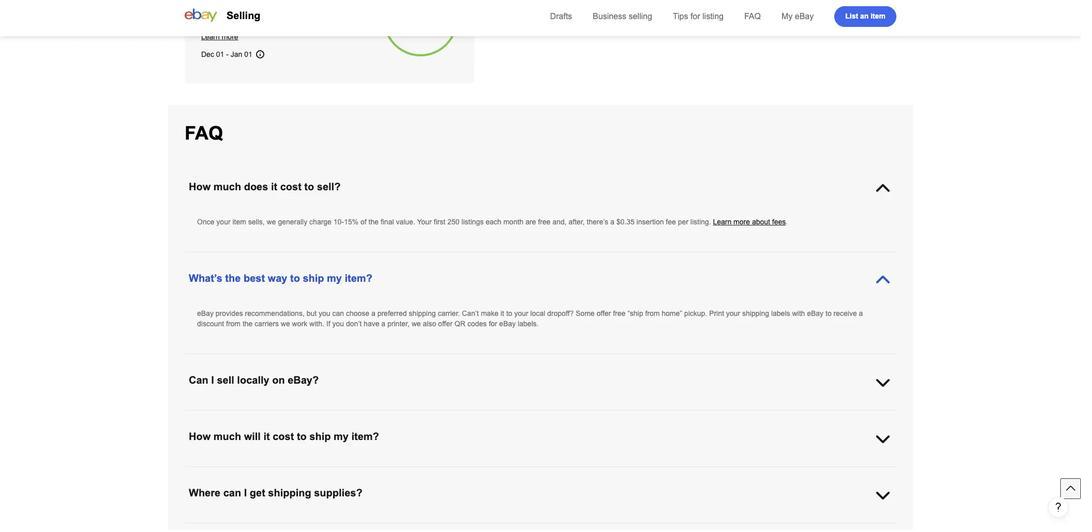 Task type: locate. For each thing, give the bounding box(es) containing it.
auction-
[[295, 12, 321, 20]]

0 vertical spatial you
[[319, 309, 330, 318]]

1 horizontal spatial faq
[[744, 12, 761, 21]]

1 horizontal spatial insertion
[[637, 218, 664, 226]]

you
[[319, 309, 330, 318], [332, 320, 344, 328]]

0 vertical spatial learn
[[201, 33, 220, 41]]

0 vertical spatial about
[[752, 218, 770, 226]]

my up 'if'
[[327, 273, 342, 284]]

business selling
[[593, 12, 652, 21]]

an
[[860, 12, 869, 20]]

01 right jan on the top of the page
[[244, 50, 252, 58]]

more
[[222, 33, 238, 41], [734, 218, 750, 226], [510, 468, 527, 476]]

learn right you.
[[490, 468, 508, 476]]

sell
[[217, 374, 234, 386]]

item for an
[[871, 12, 886, 20]]

2 horizontal spatial learn
[[713, 218, 732, 226]]

your
[[417, 218, 432, 226]]

1 horizontal spatial we
[[281, 320, 290, 328]]

how up you
[[189, 431, 211, 442]]

200
[[281, 12, 293, 20]]

0 vertical spatial fees
[[255, 12, 269, 20]]

0 horizontal spatial item
[[232, 218, 246, 226]]

you up 'if'
[[319, 309, 330, 318]]

that
[[313, 468, 325, 476]]

0 horizontal spatial from
[[226, 320, 241, 328]]

your
[[216, 218, 230, 226], [514, 309, 528, 318], [726, 309, 740, 318]]

learn down price
[[201, 33, 220, 41]]

offer right some
[[597, 309, 611, 318]]

0 vertical spatial more
[[222, 33, 238, 41]]

0 horizontal spatial .
[[576, 468, 578, 476]]

2 how from the top
[[189, 431, 211, 442]]

can left get
[[223, 487, 241, 499]]

1 vertical spatial fees
[[772, 218, 786, 226]]

faq
[[744, 12, 761, 21], [185, 123, 223, 144]]

0 vertical spatial how
[[189, 181, 211, 192]]

the left carriers at bottom left
[[243, 320, 253, 328]]

1 horizontal spatial choose
[[346, 309, 369, 318]]

0 horizontal spatial about
[[529, 468, 547, 476]]

work
[[292, 320, 307, 328]]

1 horizontal spatial you
[[332, 320, 344, 328]]

0 horizontal spatial faq
[[185, 123, 223, 144]]

much for will
[[214, 431, 241, 442]]

learn right listing.
[[713, 218, 732, 226]]

it right will
[[264, 431, 270, 442]]

convenience
[[421, 468, 462, 476]]

item left sells,
[[232, 218, 246, 226]]

from down provides on the left bottom of page
[[226, 320, 241, 328]]

a right the have
[[381, 320, 385, 328]]

pickup.
[[684, 309, 707, 318]]

1 vertical spatial you
[[332, 320, 344, 328]]

ebay right with
[[807, 309, 824, 318]]

0 vertical spatial free
[[538, 218, 550, 226]]

you can choose the shipping option that offers the greatest value and convenience for you. learn more about shipping .
[[197, 468, 578, 476]]

1 horizontal spatial learn
[[490, 468, 508, 476]]

01
[[216, 50, 224, 58], [244, 50, 252, 58]]

there's
[[587, 218, 608, 226]]

the left best
[[225, 273, 241, 284]]

learn more about shipping link
[[490, 468, 576, 476]]

choose up 'don't'
[[346, 309, 369, 318]]

item
[[871, 12, 886, 20], [232, 218, 246, 226]]

for left 200
[[271, 12, 279, 20]]

for
[[271, 12, 279, 20], [690, 12, 700, 21], [489, 320, 497, 328], [464, 468, 472, 476]]

fees
[[255, 12, 269, 20], [772, 218, 786, 226]]

cost right will
[[273, 431, 294, 442]]

2 much from the top
[[214, 431, 241, 442]]

ebay?
[[288, 374, 319, 386]]

1 vertical spatial free
[[613, 309, 626, 318]]

to
[[304, 181, 314, 192], [290, 273, 300, 284], [506, 309, 512, 318], [826, 309, 832, 318], [297, 431, 307, 442]]

with.
[[309, 320, 324, 328]]

a left $0.35
[[610, 218, 614, 226]]

it right make on the bottom left of page
[[501, 309, 504, 318]]

your up labels.
[[514, 309, 528, 318]]

1 vertical spatial ship
[[309, 431, 331, 442]]

1 vertical spatial choose
[[225, 468, 248, 476]]

much left will
[[214, 431, 241, 442]]

0 horizontal spatial i
[[211, 374, 214, 386]]

choose
[[346, 309, 369, 318], [225, 468, 248, 476]]

it for how much does it cost to sell?
[[271, 181, 277, 192]]

supplies?
[[314, 487, 362, 499]]

more right listing.
[[734, 218, 750, 226]]

my
[[782, 12, 793, 21]]

-
[[226, 50, 229, 58]]

0 vertical spatial item
[[871, 12, 886, 20]]

but
[[307, 309, 317, 318]]

from right ""ship"
[[645, 309, 660, 318]]

tips for listing
[[673, 12, 724, 21]]

free for offer
[[613, 309, 626, 318]]

if
[[326, 320, 330, 328]]

0 vertical spatial i
[[211, 374, 214, 386]]

how
[[189, 181, 211, 192], [189, 431, 211, 442]]

can right you
[[211, 468, 223, 476]]

drafts link
[[550, 12, 572, 21]]

ship
[[303, 273, 324, 284], [309, 431, 331, 442]]

free for are
[[538, 218, 550, 226]]

offer
[[597, 309, 611, 318], [438, 320, 453, 328]]

can't
[[462, 309, 479, 318]]

some
[[576, 309, 595, 318]]

how up once
[[189, 181, 211, 192]]

your right print
[[726, 309, 740, 318]]

item for your
[[232, 218, 246, 226]]

we left also
[[412, 320, 421, 328]]

insertion up listings.
[[226, 12, 253, 20]]

1 how from the top
[[189, 181, 211, 192]]

i left get
[[244, 487, 247, 499]]

1 vertical spatial how
[[189, 431, 211, 442]]

0 vertical spatial my
[[327, 273, 342, 284]]

fixed
[[347, 12, 362, 20]]

01 left -
[[216, 50, 224, 58]]

provides
[[216, 309, 243, 318]]

for inside ebay provides recommendations, but you can choose a preferred shipping carrier. can't make it to your local dropoff? some offer free "ship from home" pickup. print your shipping labels with ebay to receive a discount from the carriers we work with. if you don't have a printer, we also offer qr codes for ebay labels.
[[489, 320, 497, 328]]

0 horizontal spatial 01
[[216, 50, 224, 58]]

business
[[593, 12, 626, 21]]

a up the have
[[371, 309, 375, 318]]

0 horizontal spatial free
[[538, 218, 550, 226]]

0 vertical spatial .
[[786, 218, 788, 226]]

your right once
[[216, 218, 230, 226]]

1 horizontal spatial it
[[271, 181, 277, 192]]

much left does at the left top of the page
[[214, 181, 241, 192]]

2 vertical spatial can
[[223, 487, 241, 499]]

cost for will
[[273, 431, 294, 442]]

1 much from the top
[[214, 181, 241, 192]]

local
[[530, 309, 545, 318]]

way
[[268, 273, 287, 284]]

can i sell locally on ebay?
[[189, 374, 319, 386]]

1 horizontal spatial item
[[871, 12, 886, 20]]

item?
[[345, 273, 372, 284], [351, 431, 379, 442]]

free left ""ship"
[[613, 309, 626, 318]]

listings.
[[219, 22, 243, 31]]

locally
[[237, 374, 269, 386]]

labels.
[[518, 320, 539, 328]]

1 vertical spatial it
[[501, 309, 504, 318]]

item right the an
[[871, 12, 886, 20]]

cost right does at the left top of the page
[[280, 181, 301, 192]]

from
[[645, 309, 660, 318], [226, 320, 241, 328]]

1 vertical spatial can
[[211, 468, 223, 476]]

ship up but
[[303, 273, 324, 284]]

preferred
[[377, 309, 407, 318]]

0 vertical spatial choose
[[346, 309, 369, 318]]

1 vertical spatial offer
[[438, 320, 453, 328]]

pay
[[201, 12, 214, 20]]

2 vertical spatial it
[[264, 431, 270, 442]]

make
[[481, 309, 499, 318]]

my up offers
[[334, 431, 349, 442]]

0 horizontal spatial learn
[[201, 33, 220, 41]]

can inside ebay provides recommendations, but you can choose a preferred shipping carrier. can't make it to your local dropoff? some offer free "ship from home" pickup. print your shipping labels with ebay to receive a discount from the carriers we work with. if you don't have a printer, we also offer qr codes for ebay labels.
[[332, 309, 344, 318]]

1 horizontal spatial i
[[244, 487, 247, 499]]

drafts
[[550, 12, 572, 21]]

don't
[[346, 320, 362, 328]]

0 vertical spatial faq
[[744, 12, 761, 21]]

free inside ebay provides recommendations, but you can choose a preferred shipping carrier. can't make it to your local dropoff? some offer free "ship from home" pickup. print your shipping labels with ebay to receive a discount from the carriers we work with. if you don't have a printer, we also offer qr codes for ebay labels.
[[613, 309, 626, 318]]

business selling link
[[593, 12, 652, 21]]

0 vertical spatial can
[[332, 309, 344, 318]]

for down make on the bottom left of page
[[489, 320, 497, 328]]

the
[[369, 218, 379, 226], [225, 273, 241, 284], [243, 320, 253, 328], [250, 468, 260, 476], [347, 468, 357, 476]]

choose right you
[[225, 468, 248, 476]]

1 vertical spatial much
[[214, 431, 241, 442]]

i left sell
[[211, 374, 214, 386]]

1 vertical spatial item?
[[351, 431, 379, 442]]

more right you.
[[510, 468, 527, 476]]

codes
[[467, 320, 487, 328]]

what's
[[189, 273, 222, 284]]

0 vertical spatial much
[[214, 181, 241, 192]]

after,
[[569, 218, 585, 226]]

list an item
[[845, 12, 886, 20]]

0 horizontal spatial fees
[[255, 12, 269, 20]]

1 vertical spatial i
[[244, 487, 247, 499]]

we right sells,
[[267, 218, 276, 226]]

0 vertical spatial it
[[271, 181, 277, 192]]

1 vertical spatial faq
[[185, 123, 223, 144]]

ship up that
[[309, 431, 331, 442]]

2 vertical spatial more
[[510, 468, 527, 476]]

what's the best way to ship my item?
[[189, 273, 372, 284]]

my ebay
[[782, 12, 814, 21]]

you.
[[474, 468, 488, 476]]

ebay right my
[[795, 12, 814, 21]]

1 vertical spatial learn
[[713, 218, 732, 226]]

each
[[486, 218, 501, 226]]

we left work
[[281, 320, 290, 328]]

0 horizontal spatial insertion
[[226, 12, 253, 20]]

1 horizontal spatial from
[[645, 309, 660, 318]]

0 horizontal spatial more
[[222, 33, 238, 41]]

once your item sells, we generally charge 10-15% of the final value. your first 250 listings each month are free and, after, there's a $0.35 insertion fee per listing. learn more about fees .
[[197, 218, 788, 226]]

0 horizontal spatial it
[[264, 431, 270, 442]]

receive
[[834, 309, 857, 318]]

can right but
[[332, 309, 344, 318]]

ebay
[[795, 12, 814, 21], [197, 309, 214, 318], [807, 309, 824, 318], [499, 320, 516, 328]]

0 horizontal spatial you
[[319, 309, 330, 318]]

option
[[291, 468, 311, 476]]

1 vertical spatial from
[[226, 320, 241, 328]]

1 vertical spatial cost
[[273, 431, 294, 442]]

2 horizontal spatial it
[[501, 309, 504, 318]]

free right the are
[[538, 218, 550, 226]]

1 vertical spatial about
[[529, 468, 547, 476]]

1 horizontal spatial 01
[[244, 50, 252, 58]]

the up get
[[250, 468, 260, 476]]

1 horizontal spatial free
[[613, 309, 626, 318]]

offer down carrier.
[[438, 320, 453, 328]]

1 vertical spatial more
[[734, 218, 750, 226]]

it right does at the left top of the page
[[271, 181, 277, 192]]

more down listings.
[[222, 33, 238, 41]]

1 vertical spatial item
[[232, 218, 246, 226]]

get
[[250, 487, 265, 499]]

item? up 'don't'
[[345, 273, 372, 284]]

are
[[526, 218, 536, 226]]

insertion left fee
[[637, 218, 664, 226]]

insertion inside the pay no insertion fees for 200 auction-style or fixed price listings. learn more
[[226, 12, 253, 20]]

0 vertical spatial insertion
[[226, 12, 253, 20]]

you
[[197, 468, 209, 476]]

can for get
[[223, 487, 241, 499]]

1 vertical spatial my
[[334, 431, 349, 442]]

and
[[407, 468, 419, 476]]

0 vertical spatial cost
[[280, 181, 301, 192]]

sell?
[[317, 181, 341, 192]]

1 horizontal spatial offer
[[597, 309, 611, 318]]

how for how much will it cost to ship my item?
[[189, 431, 211, 442]]

item? up greatest
[[351, 431, 379, 442]]

you right 'if'
[[332, 320, 344, 328]]



Task type: vqa. For each thing, say whether or not it's contained in the screenshot.
the left create
no



Task type: describe. For each thing, give the bounding box(es) containing it.
jan
[[231, 50, 242, 58]]

offers
[[327, 468, 345, 476]]

to up option
[[297, 431, 307, 442]]

2 horizontal spatial more
[[734, 218, 750, 226]]

sells,
[[248, 218, 265, 226]]

0 horizontal spatial choose
[[225, 468, 248, 476]]

home"
[[662, 309, 682, 318]]

generally
[[278, 218, 307, 226]]

for left you.
[[464, 468, 472, 476]]

selling
[[227, 10, 260, 21]]

1 vertical spatial insertion
[[637, 218, 664, 226]]

does
[[244, 181, 268, 192]]

0 horizontal spatial your
[[216, 218, 230, 226]]

can
[[189, 374, 208, 386]]

0 vertical spatial ship
[[303, 273, 324, 284]]

printer,
[[387, 320, 410, 328]]

or
[[338, 12, 345, 20]]

month
[[503, 218, 524, 226]]

where can i get shipping supplies?
[[189, 487, 362, 499]]

tips
[[673, 12, 688, 21]]

ebay left labels.
[[499, 320, 516, 328]]

will
[[244, 431, 261, 442]]

a right receive
[[859, 309, 863, 318]]

$0.35
[[616, 218, 635, 226]]

pay no insertion fees for 200 auction-style or fixed price listings. learn more
[[201, 12, 362, 41]]

1 horizontal spatial your
[[514, 309, 528, 318]]

list an item link
[[834, 6, 896, 27]]

1 horizontal spatial .
[[786, 218, 788, 226]]

charge
[[309, 218, 332, 226]]

choose inside ebay provides recommendations, but you can choose a preferred shipping carrier. can't make it to your local dropoff? some offer free "ship from home" pickup. print your shipping labels with ebay to receive a discount from the carriers we work with. if you don't have a printer, we also offer qr codes for ebay labels.
[[346, 309, 369, 318]]

discount
[[197, 320, 224, 328]]

for right tips
[[690, 12, 700, 21]]

labels
[[771, 309, 790, 318]]

15%
[[344, 218, 358, 226]]

to left receive
[[826, 309, 832, 318]]

carrier.
[[438, 309, 460, 318]]

and,
[[553, 218, 567, 226]]

2 vertical spatial learn
[[490, 468, 508, 476]]

fees inside the pay no insertion fees for 200 auction-style or fixed price listings. learn more
[[255, 12, 269, 20]]

dec
[[201, 50, 214, 58]]

cost for does
[[280, 181, 301, 192]]

learn more about fees link
[[713, 218, 786, 226]]

listing.
[[690, 218, 711, 226]]

"ship
[[628, 309, 643, 318]]

1 01 from the left
[[216, 50, 224, 58]]

dropoff?
[[547, 309, 574, 318]]

to right make on the bottom left of page
[[506, 309, 512, 318]]

faq link
[[744, 12, 761, 21]]

2 01 from the left
[[244, 50, 252, 58]]

value
[[388, 468, 405, 476]]

of
[[360, 218, 367, 226]]

also
[[423, 320, 436, 328]]

the right offers
[[347, 468, 357, 476]]

can for the
[[211, 468, 223, 476]]

ebay up discount
[[197, 309, 214, 318]]

fee
[[666, 218, 676, 226]]

1 horizontal spatial about
[[752, 218, 770, 226]]

carriers
[[255, 320, 279, 328]]

how much does it cost to sell?
[[189, 181, 341, 192]]

1 horizontal spatial more
[[510, 468, 527, 476]]

2 horizontal spatial your
[[726, 309, 740, 318]]

listings
[[462, 218, 484, 226]]

more inside the pay no insertion fees for 200 auction-style or fixed price listings. learn more
[[222, 33, 238, 41]]

0 horizontal spatial we
[[267, 218, 276, 226]]

with
[[792, 309, 805, 318]]

final
[[381, 218, 394, 226]]

list
[[845, 12, 858, 20]]

listing
[[702, 12, 724, 21]]

per
[[678, 218, 688, 226]]

250
[[447, 218, 460, 226]]

to right way
[[290, 273, 300, 284]]

0 vertical spatial from
[[645, 309, 660, 318]]

it for how much will it cost to ship my item?
[[264, 431, 270, 442]]

tips for listing link
[[673, 12, 724, 21]]

how for how much does it cost to sell?
[[189, 181, 211, 192]]

much for does
[[214, 181, 241, 192]]

10-
[[334, 218, 344, 226]]

where
[[189, 487, 220, 499]]

ebay provides recommendations, but you can choose a preferred shipping carrier. can't make it to your local dropoff? some offer free "ship from home" pickup. print your shipping labels with ebay to receive a discount from the carriers we work with. if you don't have a printer, we also offer qr codes for ebay labels.
[[197, 309, 863, 328]]

it inside ebay provides recommendations, but you can choose a preferred shipping carrier. can't make it to your local dropoff? some offer free "ship from home" pickup. print your shipping labels with ebay to receive a discount from the carriers we work with. if you don't have a printer, we also offer qr codes for ebay labels.
[[501, 309, 504, 318]]

1 horizontal spatial fees
[[772, 218, 786, 226]]

qr
[[455, 320, 465, 328]]

style
[[321, 12, 336, 20]]

on
[[272, 374, 285, 386]]

best
[[244, 273, 265, 284]]

the inside ebay provides recommendations, but you can choose a preferred shipping carrier. can't make it to your local dropoff? some offer free "ship from home" pickup. print your shipping labels with ebay to receive a discount from the carriers we work with. if you don't have a printer, we also offer qr codes for ebay labels.
[[243, 320, 253, 328]]

2 horizontal spatial we
[[412, 320, 421, 328]]

no
[[216, 12, 224, 20]]

0 horizontal spatial offer
[[438, 320, 453, 328]]

first
[[434, 218, 445, 226]]

learn inside the pay no insertion fees for 200 auction-style or fixed price listings. learn more
[[201, 33, 220, 41]]

1 vertical spatial .
[[576, 468, 578, 476]]

dec 01 - jan 01
[[201, 50, 252, 58]]

to left sell?
[[304, 181, 314, 192]]

0 vertical spatial offer
[[597, 309, 611, 318]]

0 vertical spatial item?
[[345, 273, 372, 284]]

help, opens dialogs image
[[1053, 502, 1063, 513]]

for inside the pay no insertion fees for 200 auction-style or fixed price listings. learn more
[[271, 12, 279, 20]]

learn more link
[[201, 33, 238, 41]]

recommendations,
[[245, 309, 305, 318]]

value.
[[396, 218, 415, 226]]

the right "of"
[[369, 218, 379, 226]]



